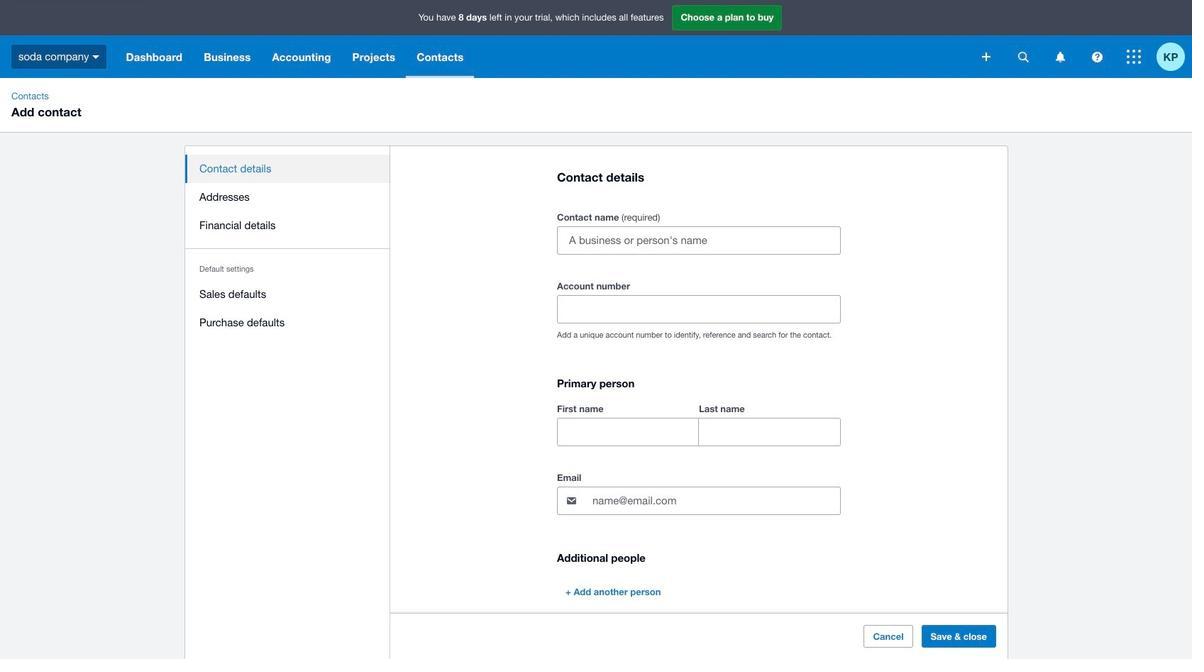 Task type: vqa. For each thing, say whether or not it's contained in the screenshot.
Cancel
no



Task type: locate. For each thing, give the bounding box(es) containing it.
group
[[557, 400, 841, 446]]

banner
[[0, 0, 1192, 78]]

None field
[[558, 296, 840, 323], [558, 419, 698, 446], [699, 419, 840, 446], [558, 296, 840, 323], [558, 419, 698, 446], [699, 419, 840, 446]]

A business or person's name field
[[558, 227, 840, 254]]

svg image
[[1127, 50, 1141, 64], [1018, 51, 1029, 62], [1092, 51, 1102, 62], [982, 53, 991, 61], [93, 55, 100, 59]]

menu
[[185, 146, 390, 346]]



Task type: describe. For each thing, give the bounding box(es) containing it.
name@email.com text field
[[591, 488, 840, 515]]

svg image
[[1055, 51, 1065, 62]]



